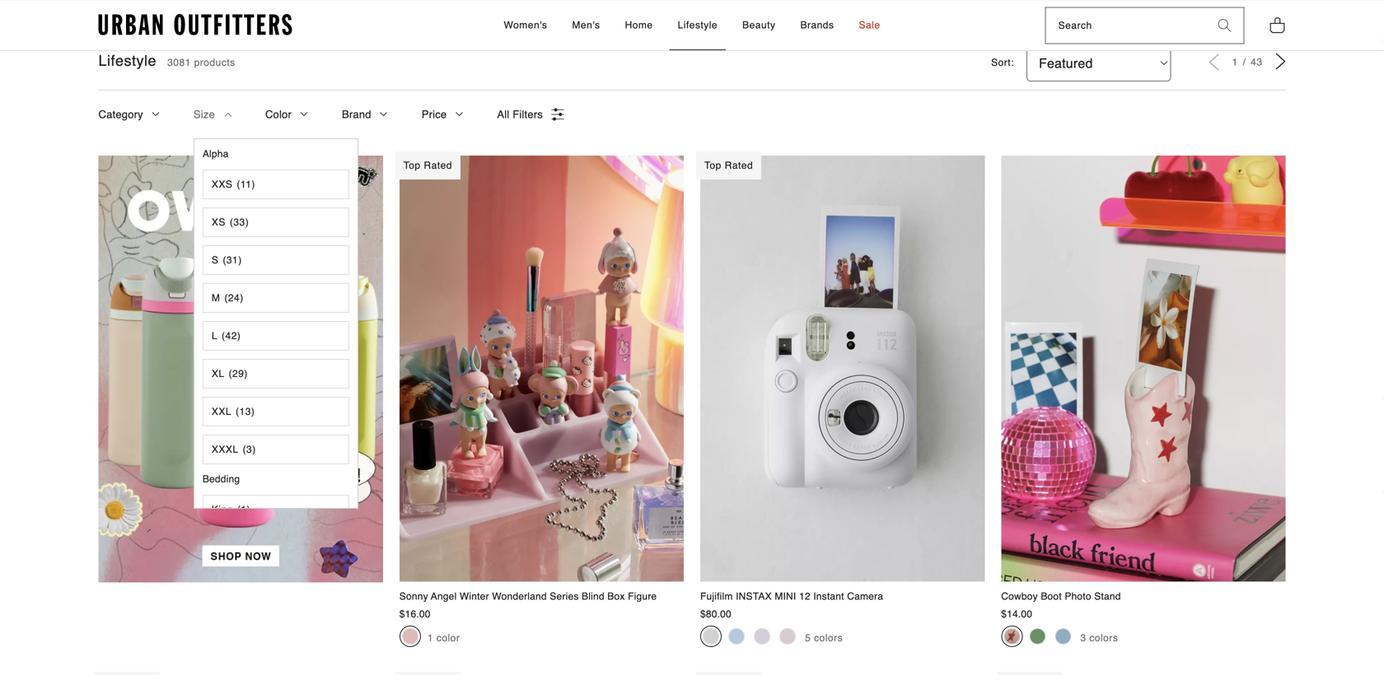 Task type: vqa. For each thing, say whether or not it's contained in the screenshot.


Task type: locate. For each thing, give the bounding box(es) containing it.
series
[[550, 591, 579, 603]]

2 top rated from the left
[[705, 160, 754, 171]]

instax
[[736, 591, 772, 603]]

xl (29)
[[212, 368, 248, 380]]

0 horizontal spatial top
[[404, 160, 421, 171]]

mini
[[775, 591, 797, 603]]

color button
[[265, 91, 309, 139]]

rated for instax
[[725, 160, 754, 171]]

women's link
[[496, 1, 556, 50]]

colors right 3
[[1090, 633, 1119, 644]]

pink image
[[780, 629, 796, 645]]

xxxl
[[212, 444, 239, 456]]

angel
[[431, 591, 457, 603]]

all filters button
[[497, 91, 565, 139]]

beauty link
[[734, 1, 784, 50]]

sky image left 3
[[1055, 629, 1072, 645]]

(11)
[[237, 179, 255, 190]]

blind
[[582, 591, 605, 603]]

0 horizontal spatial 1
[[428, 633, 434, 644]]

s
[[212, 255, 219, 266]]

top rated for fujifilm
[[705, 160, 754, 171]]

multi image
[[402, 629, 419, 645]]

cowboy
[[1002, 591, 1038, 603]]

sonny angel winter wonderland series blind box figure image
[[400, 156, 684, 582]]

1 left color at left
[[428, 633, 434, 644]]

sale
[[859, 19, 881, 31]]

photo
[[1065, 591, 1092, 603]]

green image
[[1030, 629, 1046, 645]]

1 vertical spatial 1
[[428, 633, 434, 644]]

sky image
[[729, 629, 745, 645], [1055, 629, 1072, 645]]

(24)
[[224, 293, 244, 304]]

top rated
[[404, 160, 452, 171], [705, 160, 754, 171]]

1 horizontal spatial 1
[[1233, 56, 1242, 68]]

camera
[[847, 591, 884, 603]]

1 colors from the left
[[814, 633, 843, 644]]

m
[[212, 293, 220, 304]]

1 for 1
[[1233, 56, 1242, 68]]

$16.00
[[400, 609, 431, 621]]

1 for 1 color
[[428, 633, 434, 644]]

cowboy boot photo stand
[[1002, 591, 1121, 603]]

owala image
[[98, 156, 383, 583]]

2 colors from the left
[[1090, 633, 1119, 644]]

1
[[1233, 56, 1242, 68], [428, 633, 434, 644]]

color
[[265, 108, 292, 121]]

lifestyle right home
[[678, 19, 718, 31]]

1 sky image from the left
[[729, 629, 745, 645]]

0 horizontal spatial sky image
[[729, 629, 745, 645]]

xxl
[[212, 406, 232, 418]]

lifestyle
[[678, 19, 718, 31], [98, 52, 157, 69]]

xs
[[212, 217, 226, 228]]

0 horizontal spatial rated
[[424, 160, 452, 171]]

1 horizontal spatial top rated
[[705, 160, 754, 171]]

1 rated from the left
[[424, 160, 452, 171]]

1 vertical spatial lifestyle
[[98, 52, 157, 69]]

2 rated from the left
[[725, 160, 754, 171]]

xxxl (3)
[[212, 444, 256, 456]]

category button
[[98, 91, 161, 139]]

$80.00
[[701, 609, 732, 621]]

xxs (11)
[[212, 179, 255, 190]]

0 horizontal spatial colors
[[814, 633, 843, 644]]

price button
[[422, 91, 464, 139]]

fujifilm instax mini 12 instant camera image
[[701, 156, 985, 582]]

1 horizontal spatial rated
[[725, 160, 754, 171]]

1 horizontal spatial lifestyle
[[678, 19, 718, 31]]

lilac image
[[754, 629, 771, 645]]

3081 products
[[167, 57, 235, 68]]

0 vertical spatial 1
[[1233, 56, 1242, 68]]

colors for 3 colors
[[1090, 633, 1119, 644]]

wonderland
[[492, 591, 547, 603]]

sky image right the white image
[[729, 629, 745, 645]]

(42)
[[222, 331, 241, 342]]

0 vertical spatial lifestyle
[[678, 19, 718, 31]]

0 horizontal spatial lifestyle
[[98, 52, 157, 69]]

brand
[[342, 108, 371, 121]]

search image
[[1219, 19, 1232, 32]]

1 horizontal spatial top
[[705, 160, 722, 171]]

fujifilm
[[701, 591, 733, 603]]

top
[[404, 160, 421, 171], [705, 160, 722, 171]]

beauty
[[743, 19, 776, 31]]

colors
[[814, 633, 843, 644], [1090, 633, 1119, 644]]

brands link
[[792, 1, 843, 50]]

color
[[437, 633, 460, 644]]

1 left 43
[[1233, 56, 1242, 68]]

sort:
[[992, 57, 1015, 69]]

0 horizontal spatial top rated
[[404, 160, 452, 171]]

box
[[608, 591, 625, 603]]

1 top rated from the left
[[404, 160, 452, 171]]

all filters
[[497, 108, 543, 121]]

pink image
[[1004, 629, 1021, 645]]

1 top from the left
[[404, 160, 421, 171]]

cowboy boot photo stand link
[[1002, 156, 1286, 604]]

boot
[[1041, 591, 1062, 603]]

rated for angel
[[424, 160, 452, 171]]

43
[[1251, 56, 1263, 68]]

2 sky image from the left
[[1055, 629, 1072, 645]]

colors for 5 colors
[[814, 633, 843, 644]]

size button
[[194, 91, 232, 139]]

top for fujifilm instax mini 12 instant camera
[[705, 160, 722, 171]]

1 horizontal spatial colors
[[1090, 633, 1119, 644]]

rated
[[424, 160, 452, 171], [725, 160, 754, 171]]

None search field
[[1046, 8, 1206, 43]]

1 horizontal spatial sky image
[[1055, 629, 1072, 645]]

lifestyle left 3081
[[98, 52, 157, 69]]

5
[[805, 633, 811, 644]]

instant
[[814, 591, 845, 603]]

2 top from the left
[[705, 160, 722, 171]]

(29)
[[229, 368, 248, 380]]

colors right 5
[[814, 633, 843, 644]]

xl
[[212, 368, 225, 380]]

sonny
[[400, 591, 428, 603]]

3081
[[167, 57, 191, 68]]

l (42)
[[212, 331, 241, 342]]



Task type: describe. For each thing, give the bounding box(es) containing it.
price
[[422, 108, 447, 121]]

s (31)
[[212, 255, 242, 266]]

3 colors
[[1081, 633, 1119, 644]]

(33)
[[230, 217, 249, 228]]

home
[[625, 19, 653, 31]]

alpha
[[203, 149, 229, 160]]

original price: $14.00 element
[[1002, 609, 1033, 621]]

top for sonny angel winter wonderland series blind box figure
[[404, 160, 421, 171]]

products
[[194, 57, 235, 68]]

cowboy boot photo stand image
[[1002, 156, 1286, 582]]

xxs
[[212, 179, 233, 190]]

figure
[[628, 591, 657, 603]]

home link
[[617, 1, 662, 50]]

12
[[799, 591, 811, 603]]

1 color
[[428, 633, 460, 644]]

xs (33)
[[212, 217, 249, 228]]

l
[[212, 331, 218, 342]]

urban outfitters image
[[98, 14, 292, 36]]

category
[[98, 108, 143, 121]]

lifestyle link
[[670, 1, 726, 50]]

fujifilm instax mini 12 instant camera
[[701, 591, 884, 603]]

white image
[[703, 629, 720, 645]]

(13)
[[236, 406, 255, 418]]

3
[[1081, 633, 1087, 644]]

brands
[[801, 19, 835, 31]]

5 colors
[[805, 633, 843, 644]]

king (1)
[[212, 504, 251, 516]]

king
[[212, 504, 233, 516]]

Search text field
[[1046, 8, 1206, 43]]

sonny angel winter wonderland series blind box figure
[[400, 591, 657, 603]]

stand
[[1095, 591, 1121, 603]]

men's
[[572, 19, 601, 31]]

my shopping bag image
[[1270, 16, 1286, 34]]

men's link
[[564, 1, 609, 50]]

winter
[[460, 591, 489, 603]]

filters
[[513, 108, 543, 121]]

top rated for sonny
[[404, 160, 452, 171]]

original price: $16.00 element
[[400, 609, 431, 621]]

brand button
[[342, 91, 389, 139]]

$14.00
[[1002, 609, 1033, 621]]

lifestyle inside main navigation element
[[678, 19, 718, 31]]

all
[[497, 108, 510, 121]]

xxl (13)
[[212, 406, 255, 418]]

m (24)
[[212, 293, 244, 304]]

bedding
[[203, 474, 240, 485]]

women's
[[504, 19, 548, 31]]

size
[[194, 108, 215, 121]]

(1)
[[237, 504, 251, 516]]

(3)
[[243, 444, 256, 456]]

main navigation element
[[356, 1, 1029, 50]]

(31)
[[223, 255, 242, 266]]

sale link
[[851, 1, 889, 50]]

original price: $80.00 element
[[701, 609, 732, 621]]



